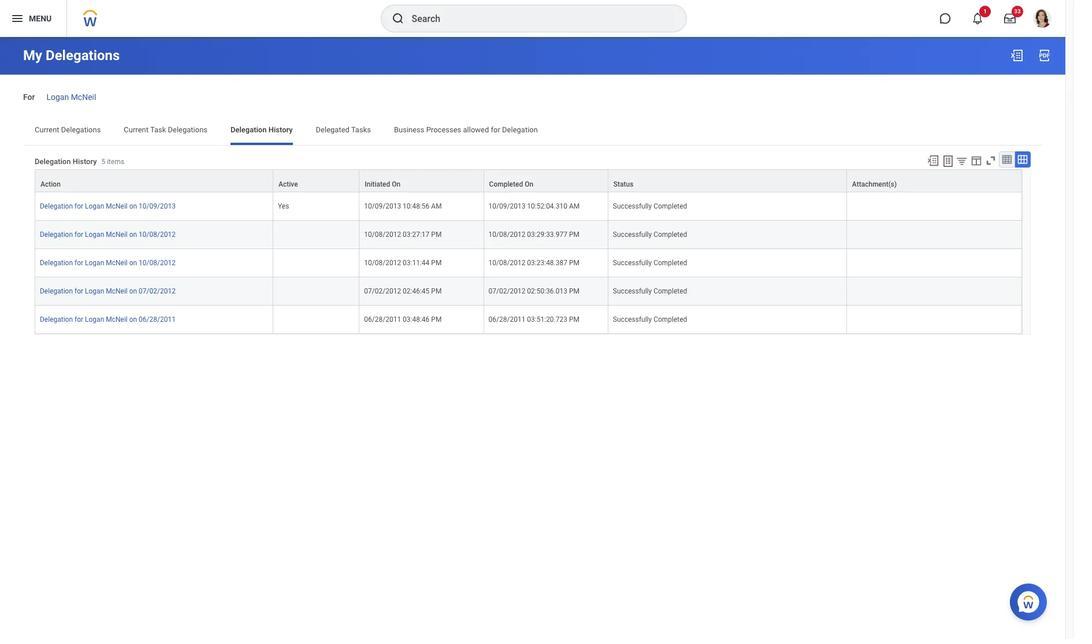Task type: locate. For each thing, give the bounding box(es) containing it.
completed for 10/08/2012 03:23:48.387 pm
[[654, 259, 687, 267]]

logan inside 'link'
[[85, 316, 104, 324]]

4 successfully completed from the top
[[613, 287, 687, 295]]

on inside 'delegation for logan mcneil on 07/02/2012' link
[[129, 287, 137, 295]]

successfully for 07/02/2012 02:50:36.013 pm
[[613, 287, 652, 295]]

2 10/09/2013 from the left
[[364, 202, 401, 210]]

on inside 'popup button'
[[392, 180, 401, 188]]

export to excel image left view printable version (pdf) 'icon' on the top right of page
[[1010, 49, 1024, 62]]

07/02/2012
[[139, 287, 176, 295], [364, 287, 401, 295], [489, 287, 525, 295]]

cell
[[847, 192, 1022, 221], [273, 221, 360, 249], [273, 249, 360, 277], [847, 249, 1022, 277], [273, 277, 360, 306], [847, 277, 1022, 306], [273, 306, 360, 334], [847, 306, 1022, 334]]

pm right '03:51:20.723'
[[569, 316, 580, 324]]

02:50:36.013
[[527, 287, 567, 295]]

3 row from the top
[[35, 221, 1022, 249]]

successfully for 10/09/2013 10:52:04.310 am
[[613, 202, 652, 210]]

history left 5
[[73, 157, 97, 166]]

row up 06/28/2011 03:51:20.723 pm
[[35, 277, 1022, 306]]

export to excel image left export to worksheets image on the top of the page
[[927, 154, 940, 167]]

row up 10/09/2013 10:52:04.310 am
[[35, 169, 1022, 192]]

1 horizontal spatial 07/02/2012
[[364, 287, 401, 295]]

completed on button
[[484, 170, 608, 192]]

on
[[129, 202, 137, 210], [129, 231, 137, 239], [129, 259, 137, 267], [129, 287, 137, 295], [129, 316, 137, 324]]

delegation for logan mcneil on 10/08/2012 link
[[40, 228, 176, 239], [40, 257, 176, 267]]

0 horizontal spatial export to excel image
[[927, 154, 940, 167]]

am right 10:48:56
[[431, 202, 442, 210]]

03:27:17
[[403, 231, 430, 239]]

1 07/02/2012 from the left
[[139, 287, 176, 295]]

completed for 07/02/2012 02:50:36.013 pm
[[654, 287, 687, 295]]

mcneil
[[71, 92, 96, 102], [106, 202, 128, 210], [106, 231, 128, 239], [106, 259, 128, 267], [106, 287, 128, 295], [106, 316, 128, 324]]

06/28/2011 inside 'link'
[[139, 316, 176, 324]]

2 horizontal spatial 10/09/2013
[[489, 202, 525, 210]]

delegation for logan mcneil on 10/09/2013
[[40, 202, 176, 210]]

4 successfully from the top
[[613, 287, 652, 295]]

pm right 03:27:17
[[431, 231, 442, 239]]

successfully completed element
[[613, 200, 687, 210], [613, 228, 687, 239], [613, 257, 687, 267], [613, 285, 687, 295], [613, 313, 687, 324]]

on up 10/09/2013 10:52:04.310 am
[[525, 180, 533, 188]]

on down delegation for logan mcneil on 07/02/2012
[[129, 316, 137, 324]]

1 row from the top
[[35, 169, 1022, 192]]

successfully completed
[[613, 202, 687, 210], [613, 231, 687, 239], [613, 259, 687, 267], [613, 287, 687, 295], [613, 316, 687, 324]]

10:52:04.310
[[527, 202, 567, 210]]

for down delegation for logan mcneil on 10/09/2013
[[75, 231, 83, 239]]

mcneil up 'delegation for logan mcneil on 07/02/2012' link
[[106, 259, 128, 267]]

successfully completed for 10/08/2012 03:29:33.977 pm
[[613, 231, 687, 239]]

5 row from the top
[[35, 277, 1022, 306]]

row containing delegation for logan mcneil on 10/09/2013
[[35, 192, 1022, 221]]

1 successfully completed from the top
[[613, 202, 687, 210]]

1 current from the left
[[35, 125, 59, 134]]

action button
[[35, 170, 273, 192]]

1 horizontal spatial current
[[124, 125, 148, 134]]

row down 07/02/2012 02:50:36.013 pm
[[35, 306, 1022, 334]]

1 horizontal spatial on
[[525, 180, 533, 188]]

on for initiated on
[[392, 180, 401, 188]]

active button
[[273, 170, 359, 192]]

for for 10/08/2012 03:11:44 pm
[[75, 259, 83, 267]]

mcneil down delegation for logan mcneil on 10/09/2013
[[106, 231, 128, 239]]

10/09/2013 for 10/09/2013 10:52:04.310 am
[[489, 202, 525, 210]]

delegation for logan mcneil on 10/08/2012 link for 10/08/2012 03:27:17 pm
[[40, 228, 176, 239]]

for down delegation for logan mcneil on 07/02/2012
[[75, 316, 83, 324]]

5 successfully completed from the top
[[613, 316, 687, 324]]

5
[[101, 158, 105, 166]]

07/02/2012 02:50:36.013 pm
[[489, 287, 580, 295]]

1 horizontal spatial 06/28/2011
[[364, 316, 401, 324]]

2 07/02/2012 from the left
[[364, 287, 401, 295]]

10/08/2012 left 03:11:44
[[364, 259, 401, 267]]

items
[[107, 158, 124, 166]]

2 horizontal spatial 06/28/2011
[[489, 316, 525, 324]]

pm right the 03:48:46
[[431, 316, 442, 324]]

logan down delegation for logan mcneil on 10/09/2013
[[85, 231, 104, 239]]

history for delegation history 5 items
[[73, 157, 97, 166]]

delegation for logan mcneil on 10/08/2012 for 10/08/2012 03:27:17 pm
[[40, 231, 176, 239]]

successfully
[[613, 202, 652, 210], [613, 231, 652, 239], [613, 259, 652, 267], [613, 287, 652, 295], [613, 316, 652, 324]]

2 current from the left
[[124, 125, 148, 134]]

10/09/2013 10:48:56 am
[[364, 202, 442, 210]]

1 vertical spatial delegation for logan mcneil on 10/08/2012
[[40, 259, 176, 267]]

current
[[35, 125, 59, 134], [124, 125, 148, 134]]

0 horizontal spatial 07/02/2012
[[139, 287, 176, 295]]

3 successfully completed element from the top
[[613, 257, 687, 267]]

10/09/2013 down completed on
[[489, 202, 525, 210]]

0 horizontal spatial history
[[73, 157, 97, 166]]

logan up delegation for logan mcneil on 06/28/2011 'link'
[[85, 287, 104, 295]]

2 row from the top
[[35, 192, 1022, 221]]

3 06/28/2011 from the left
[[489, 316, 525, 324]]

06/28/2011 down delegation for logan mcneil on 07/02/2012
[[139, 316, 176, 324]]

on
[[392, 180, 401, 188], [525, 180, 533, 188]]

initiated on button
[[360, 170, 483, 192]]

logan for 10/08/2012 03:11:44 pm
[[85, 259, 104, 267]]

history for delegation history
[[269, 125, 293, 134]]

logan up 'delegation for logan mcneil on 07/02/2012' link
[[85, 259, 104, 267]]

delegation for logan mcneil on 10/09/2013 link
[[40, 200, 176, 210]]

delegations for current delegations
[[61, 125, 101, 134]]

for up delegation for logan mcneil on 06/28/2011 'link'
[[75, 287, 83, 295]]

completed
[[489, 180, 523, 188], [654, 202, 687, 210], [654, 231, 687, 239], [654, 259, 687, 267], [654, 287, 687, 295], [654, 316, 687, 324]]

pm right 03:11:44
[[431, 259, 442, 267]]

0 horizontal spatial 06/28/2011
[[139, 316, 176, 324]]

0 horizontal spatial 10/09/2013
[[139, 202, 176, 210]]

completed for 10/09/2013 10:52:04.310 am
[[654, 202, 687, 210]]

for
[[23, 92, 35, 102]]

0 horizontal spatial on
[[392, 180, 401, 188]]

4 successfully completed element from the top
[[613, 285, 687, 295]]

successfully completed for 10/08/2012 03:23:48.387 pm
[[613, 259, 687, 267]]

on inside popup button
[[525, 180, 533, 188]]

1 vertical spatial history
[[73, 157, 97, 166]]

on inside delegation for logan mcneil on 06/28/2011 'link'
[[129, 316, 137, 324]]

for right allowed
[[491, 125, 500, 134]]

current for current task delegations
[[124, 125, 148, 134]]

1 successfully from the top
[[613, 202, 652, 210]]

10/09/2013
[[139, 202, 176, 210], [364, 202, 401, 210], [489, 202, 525, 210]]

delegation for logan mcneil on 10/08/2012 down delegation for logan mcneil on 10/09/2013
[[40, 231, 176, 239]]

delegations up 'delegation history 5 items' at the left top of the page
[[61, 125, 101, 134]]

5 on from the top
[[129, 316, 137, 324]]

profile logan mcneil image
[[1033, 9, 1052, 30]]

logan mcneil link
[[46, 90, 96, 102]]

06/28/2011 down 07/02/2012 02:50:36.013 pm
[[489, 316, 525, 324]]

07/02/2012 up 06/28/2011 03:51:20.723 pm
[[489, 287, 525, 295]]

1
[[984, 8, 987, 14]]

1 delegation for logan mcneil on 10/08/2012 from the top
[[40, 231, 176, 239]]

07/02/2012 left 02:46:45
[[364, 287, 401, 295]]

1 horizontal spatial 10/09/2013
[[364, 202, 401, 210]]

on for completed on
[[525, 180, 533, 188]]

delegations
[[46, 47, 120, 64], [61, 125, 101, 134], [168, 125, 207, 134]]

06/28/2011 left the 03:48:46
[[364, 316, 401, 324]]

0 horizontal spatial am
[[431, 202, 442, 210]]

3 successfully from the top
[[613, 259, 652, 267]]

tab list containing current delegations
[[23, 117, 1042, 145]]

2 on from the top
[[129, 231, 137, 239]]

0 vertical spatial history
[[269, 125, 293, 134]]

mcneil down items
[[106, 202, 128, 210]]

logan
[[46, 92, 69, 102], [85, 202, 104, 210], [85, 231, 104, 239], [85, 259, 104, 267], [85, 287, 104, 295], [85, 316, 104, 324]]

pm right 02:46:45
[[431, 287, 442, 295]]

for for 07/02/2012 02:46:45 pm
[[75, 287, 83, 295]]

delegation history 5 items
[[35, 157, 124, 166]]

2 delegation for logan mcneil on 10/08/2012 link from the top
[[40, 257, 176, 267]]

row down completed on
[[35, 192, 1022, 221]]

1 am from the left
[[431, 202, 442, 210]]

06/28/2011 03:48:46 pm
[[364, 316, 442, 324]]

2 horizontal spatial 07/02/2012
[[489, 287, 525, 295]]

02:46:45
[[403, 287, 430, 295]]

mcneil inside delegation for logan mcneil on 06/28/2011 'link'
[[106, 316, 128, 324]]

03:23:48.387
[[527, 259, 567, 267]]

2 delegation for logan mcneil on 10/08/2012 from the top
[[40, 259, 176, 267]]

am right 10:52:04.310
[[569, 202, 580, 210]]

06/28/2011 for 06/28/2011 03:51:20.723 pm
[[489, 316, 525, 324]]

for up 'delegation for logan mcneil on 07/02/2012' link
[[75, 259, 83, 267]]

2 am from the left
[[569, 202, 580, 210]]

business processes allowed for delegation
[[394, 125, 538, 134]]

on up 'delegation for logan mcneil on 07/02/2012' link
[[129, 259, 137, 267]]

mcneil for 10/08/2012 03:11:44 pm
[[106, 259, 128, 267]]

mcneil up current delegations
[[71, 92, 96, 102]]

1 button
[[965, 6, 991, 31]]

06/28/2011 for 06/28/2011 03:48:46 pm
[[364, 316, 401, 324]]

3 successfully completed from the top
[[613, 259, 687, 267]]

1 delegation for logan mcneil on 10/08/2012 link from the top
[[40, 228, 176, 239]]

07/02/2012 for 07/02/2012 02:50:36.013 pm
[[489, 287, 525, 295]]

10/09/2013 down initiated on
[[364, 202, 401, 210]]

1 horizontal spatial export to excel image
[[1010, 49, 1024, 62]]

for down 'delegation history 5 items' at the left top of the page
[[75, 202, 83, 210]]

pm for 10/08/2012 03:27:17 pm
[[431, 231, 442, 239]]

logan down delegation for logan mcneil on 07/02/2012
[[85, 316, 104, 324]]

pm right 02:50:36.013
[[569, 287, 580, 295]]

tab list
[[23, 117, 1042, 145]]

3 07/02/2012 from the left
[[489, 287, 525, 295]]

3 on from the top
[[129, 259, 137, 267]]

notifications element
[[1039, 23, 1048, 32]]

delegation for logan mcneil on 10/08/2012 link down delegation for logan mcneil on 10/09/2013
[[40, 228, 176, 239]]

1 horizontal spatial am
[[569, 202, 580, 210]]

on right initiated
[[392, 180, 401, 188]]

10/08/2012 up 10/08/2012 03:23:48.387 pm
[[489, 231, 525, 239]]

6 row from the top
[[35, 306, 1022, 334]]

10/08/2012 up 07/02/2012 02:50:36.013 pm
[[489, 259, 525, 267]]

successfully completed for 10/09/2013 10:52:04.310 am
[[613, 202, 687, 210]]

business
[[394, 125, 424, 134]]

click to view/edit grid preferences image
[[970, 154, 983, 167]]

am
[[431, 202, 442, 210], [569, 202, 580, 210]]

tab list inside "my delegations" main content
[[23, 117, 1042, 145]]

mcneil inside delegation for logan mcneil on 10/09/2013 link
[[106, 202, 128, 210]]

on inside delegation for logan mcneil on 10/09/2013 link
[[129, 202, 137, 210]]

successfully completed element for 06/28/2011 03:51:20.723 pm
[[613, 313, 687, 324]]

mcneil inside 'delegation for logan mcneil on 07/02/2012' link
[[106, 287, 128, 295]]

3 10/09/2013 from the left
[[489, 202, 525, 210]]

1 06/28/2011 from the left
[[139, 316, 176, 324]]

my delegations main content
[[0, 37, 1066, 376]]

attachment(s) button
[[847, 170, 1022, 192]]

row up 07/02/2012 02:50:36.013 pm
[[35, 249, 1022, 277]]

06/28/2011
[[139, 316, 176, 324], [364, 316, 401, 324], [489, 316, 525, 324]]

on down delegation for logan mcneil on 10/09/2013
[[129, 231, 137, 239]]

mcneil up delegation for logan mcneil on 06/28/2011 'link'
[[106, 287, 128, 295]]

current left task
[[124, 125, 148, 134]]

completed for 06/28/2011 03:51:20.723 pm
[[654, 316, 687, 324]]

delegation
[[231, 125, 267, 134], [502, 125, 538, 134], [35, 157, 71, 166], [40, 202, 73, 210], [40, 231, 73, 239], [40, 259, 73, 267], [40, 287, 73, 295], [40, 316, 73, 324]]

1 vertical spatial export to excel image
[[927, 154, 940, 167]]

5 successfully completed element from the top
[[613, 313, 687, 324]]

on for 07/02/2012 02:46:45 pm
[[129, 287, 137, 295]]

1 horizontal spatial history
[[269, 125, 293, 134]]

2 successfully completed element from the top
[[613, 228, 687, 239]]

row containing delegation for logan mcneil on 07/02/2012
[[35, 277, 1022, 306]]

10/09/2013 down action popup button
[[139, 202, 176, 210]]

for inside 'link'
[[75, 316, 83, 324]]

initiated
[[365, 180, 390, 188]]

current down for
[[35, 125, 59, 134]]

10/08/2012
[[139, 231, 176, 239], [364, 231, 401, 239], [489, 231, 525, 239], [139, 259, 176, 267], [364, 259, 401, 267], [489, 259, 525, 267]]

delegations up logan mcneil link
[[46, 47, 120, 64]]

logan down 5
[[85, 202, 104, 210]]

5 successfully from the top
[[613, 316, 652, 324]]

logan for 10/08/2012 03:27:17 pm
[[85, 231, 104, 239]]

search image
[[391, 12, 405, 25]]

Search Workday  search field
[[412, 6, 662, 31]]

mcneil down delegation for logan mcneil on 07/02/2012
[[106, 316, 128, 324]]

4 on from the top
[[129, 287, 137, 295]]

delegation for logan mcneil on 10/08/2012
[[40, 231, 176, 239], [40, 259, 176, 267]]

history left the delegated
[[269, 125, 293, 134]]

row up 10/08/2012 03:23:48.387 pm
[[35, 221, 1022, 249]]

10:48:56
[[403, 202, 430, 210]]

10/08/2012 left 03:27:17
[[364, 231, 401, 239]]

10/08/2012 03:11:44 pm
[[364, 259, 442, 267]]

2 successfully from the top
[[613, 231, 652, 239]]

successfully for 10/08/2012 03:29:33.977 pm
[[613, 231, 652, 239]]

2 on from the left
[[525, 180, 533, 188]]

logan for 07/02/2012 02:46:45 pm
[[85, 287, 104, 295]]

table image
[[1001, 154, 1013, 165]]

history
[[269, 125, 293, 134], [73, 157, 97, 166]]

history inside tab list
[[269, 125, 293, 134]]

1 on from the top
[[129, 202, 137, 210]]

row
[[35, 169, 1022, 192], [35, 192, 1022, 221], [35, 221, 1022, 249], [35, 249, 1022, 277], [35, 277, 1022, 306], [35, 306, 1022, 334]]

mcneil inside logan mcneil link
[[71, 92, 96, 102]]

menu
[[29, 14, 52, 23]]

logan for 10/09/2013 10:48:56 am
[[85, 202, 104, 210]]

delegation for logan mcneil on 10/08/2012 up 'delegation for logan mcneil on 07/02/2012' link
[[40, 259, 176, 267]]

pm for 10/08/2012 03:23:48.387 pm
[[569, 259, 580, 267]]

1 successfully completed element from the top
[[613, 200, 687, 210]]

pm right "03:29:33.977"
[[569, 231, 580, 239]]

10/08/2012 for 10/08/2012 03:27:17 pm
[[364, 231, 401, 239]]

export to excel image
[[1010, 49, 1024, 62], [927, 154, 940, 167]]

pm
[[431, 231, 442, 239], [569, 231, 580, 239], [431, 259, 442, 267], [569, 259, 580, 267], [431, 287, 442, 295], [569, 287, 580, 295], [431, 316, 442, 324], [569, 316, 580, 324]]

0 vertical spatial export to excel image
[[1010, 49, 1024, 62]]

pm right 03:23:48.387
[[569, 259, 580, 267]]

0 vertical spatial delegation for logan mcneil on 10/08/2012
[[40, 231, 176, 239]]

10/08/2012 for 10/08/2012 03:29:33.977 pm
[[489, 231, 525, 239]]

tasks
[[351, 125, 371, 134]]

export to worksheets image
[[941, 154, 955, 168]]

0 horizontal spatial current
[[35, 125, 59, 134]]

0 vertical spatial delegation for logan mcneil on 10/08/2012 link
[[40, 228, 176, 239]]

delegation for logan mcneil on 07/02/2012 link
[[40, 285, 176, 295]]

current task delegations
[[124, 125, 207, 134]]

07/02/2012 up delegation for logan mcneil on 06/28/2011 'link'
[[139, 287, 176, 295]]

on up delegation for logan mcneil on 06/28/2011 'link'
[[129, 287, 137, 295]]

2 06/28/2011 from the left
[[364, 316, 401, 324]]

notifications large image
[[972, 13, 983, 24]]

1 on from the left
[[392, 180, 401, 188]]

for
[[491, 125, 500, 134], [75, 202, 83, 210], [75, 231, 83, 239], [75, 259, 83, 267], [75, 287, 83, 295], [75, 316, 83, 324]]

2 successfully completed from the top
[[613, 231, 687, 239]]

current for current delegations
[[35, 125, 59, 134]]

10/08/2012 03:23:48.387 pm
[[489, 259, 580, 267]]

toolbar
[[922, 151, 1031, 169]]

delegation for logan mcneil on 10/08/2012 link up 'delegation for logan mcneil on 07/02/2012' link
[[40, 257, 176, 267]]

select to filter grid data image
[[956, 155, 968, 167]]

1 vertical spatial delegation for logan mcneil on 10/08/2012 link
[[40, 257, 176, 267]]

07/02/2012 02:46:45 pm
[[364, 287, 442, 295]]

on down action popup button
[[129, 202, 137, 210]]



Task type: describe. For each thing, give the bounding box(es) containing it.
mcneil for 06/28/2011 03:48:46 pm
[[106, 316, 128, 324]]

inbox large image
[[1004, 13, 1016, 24]]

pm for 10/08/2012 03:11:44 pm
[[431, 259, 442, 267]]

delegated tasks
[[316, 125, 371, 134]]

menu button
[[0, 0, 67, 37]]

06/28/2011 03:51:20.723 pm
[[489, 316, 580, 324]]

logan right for
[[46, 92, 69, 102]]

view printable version (pdf) image
[[1038, 49, 1052, 62]]

10/08/2012 for 10/08/2012 03:11:44 pm
[[364, 259, 401, 267]]

delegation inside 'link'
[[40, 316, 73, 324]]

pm for 07/02/2012 02:46:45 pm
[[431, 287, 442, 295]]

delegated
[[316, 125, 350, 134]]

fullscreen image
[[985, 154, 997, 167]]

successfully completed element for 10/08/2012 03:29:33.977 pm
[[613, 228, 687, 239]]

4 row from the top
[[35, 249, 1022, 277]]

on for 06/28/2011 03:48:46 pm
[[129, 316, 137, 324]]

10/08/2012 down action popup button
[[139, 231, 176, 239]]

completed for 10/08/2012 03:29:33.977 pm
[[654, 231, 687, 239]]

10/08/2012 03:27:17 pm
[[364, 231, 442, 239]]

attachment(s)
[[852, 180, 897, 188]]

my
[[23, 47, 42, 64]]

logan for 06/28/2011 03:48:46 pm
[[85, 316, 104, 324]]

10/09/2013 for 10/09/2013 10:48:56 am
[[364, 202, 401, 210]]

processes
[[426, 125, 461, 134]]

expand table image
[[1017, 154, 1029, 165]]

action
[[40, 180, 61, 188]]

pm for 06/28/2011 03:51:20.723 pm
[[569, 316, 580, 324]]

33 button
[[997, 6, 1023, 31]]

03:29:33.977
[[527, 231, 567, 239]]

successfully for 10/08/2012 03:23:48.387 pm
[[613, 259, 652, 267]]

allowed
[[463, 125, 489, 134]]

for inside tab list
[[491, 125, 500, 134]]

task
[[150, 125, 166, 134]]

1 10/09/2013 from the left
[[139, 202, 176, 210]]

delegation for logan mcneil on 10/08/2012 for 10/08/2012 03:11:44 pm
[[40, 259, 176, 267]]

03:48:46
[[403, 316, 430, 324]]

for for 06/28/2011 03:48:46 pm
[[75, 316, 83, 324]]

mcneil for 10/08/2012 03:27:17 pm
[[106, 231, 128, 239]]

for for 10/08/2012 03:27:17 pm
[[75, 231, 83, 239]]

workday assistant region
[[1010, 579, 1052, 621]]

on for 10/08/2012 03:11:44 pm
[[129, 259, 137, 267]]

status button
[[608, 170, 846, 192]]

successfully for 06/28/2011 03:51:20.723 pm
[[613, 316, 652, 324]]

successfully completed for 07/02/2012 02:50:36.013 pm
[[613, 287, 687, 295]]

toolbar inside "my delegations" main content
[[922, 151, 1031, 169]]

for for 10/09/2013 10:48:56 am
[[75, 202, 83, 210]]

my delegations
[[23, 47, 120, 64]]

10/08/2012 for 10/08/2012 03:23:48.387 pm
[[489, 259, 525, 267]]

pm for 10/08/2012 03:29:33.977 pm
[[569, 231, 580, 239]]

status
[[614, 180, 634, 188]]

pm for 06/28/2011 03:48:46 pm
[[431, 316, 442, 324]]

delegation for logan mcneil on 06/28/2011 link
[[40, 313, 176, 324]]

delegations right task
[[168, 125, 207, 134]]

pm for 07/02/2012 02:50:36.013 pm
[[569, 287, 580, 295]]

03:11:44
[[403, 259, 430, 267]]

yes
[[278, 202, 289, 210]]

successfully completed for 06/28/2011 03:51:20.723 pm
[[613, 316, 687, 324]]

delegation for logan mcneil on 07/02/2012
[[40, 287, 176, 295]]

row containing delegation for logan mcneil on 06/28/2011
[[35, 306, 1022, 334]]

completed inside popup button
[[489, 180, 523, 188]]

am for 10/09/2013 10:52:04.310 am
[[569, 202, 580, 210]]

10/08/2012 up 'delegation for logan mcneil on 07/02/2012' link
[[139, 259, 176, 267]]

logan mcneil
[[46, 92, 96, 102]]

07/02/2012 for 07/02/2012 02:46:45 pm
[[364, 287, 401, 295]]

am for 10/09/2013 10:48:56 am
[[431, 202, 442, 210]]

justify image
[[10, 12, 24, 25]]

on for 10/08/2012 03:27:17 pm
[[129, 231, 137, 239]]

33
[[1014, 8, 1021, 14]]

mcneil for 10/09/2013 10:48:56 am
[[106, 202, 128, 210]]

completed on
[[489, 180, 533, 188]]

delegation for logan mcneil on 06/28/2011
[[40, 316, 176, 324]]

10/08/2012 03:29:33.977 pm
[[489, 231, 580, 239]]

successfully completed element for 07/02/2012 02:50:36.013 pm
[[613, 285, 687, 295]]

row containing action
[[35, 169, 1022, 192]]

successfully completed element for 10/09/2013 10:52:04.310 am
[[613, 200, 687, 210]]

on for 10/09/2013 10:48:56 am
[[129, 202, 137, 210]]

current delegations
[[35, 125, 101, 134]]

delegation history
[[231, 125, 293, 134]]

mcneil for 07/02/2012 02:46:45 pm
[[106, 287, 128, 295]]

successfully completed element for 10/08/2012 03:23:48.387 pm
[[613, 257, 687, 267]]

10/09/2013 10:52:04.310 am
[[489, 202, 580, 210]]

active
[[279, 180, 298, 188]]

03:51:20.723
[[527, 316, 567, 324]]

initiated on
[[365, 180, 401, 188]]

export to excel image for delegated tasks
[[1010, 49, 1024, 62]]

delegation for logan mcneil on 10/08/2012 link for 10/08/2012 03:11:44 pm
[[40, 257, 176, 267]]

delegations for my delegations
[[46, 47, 120, 64]]

export to excel image for 10/09/2013 10:52:04.310 am
[[927, 154, 940, 167]]



Task type: vqa. For each thing, say whether or not it's contained in the screenshot.
03:29:33.977
yes



